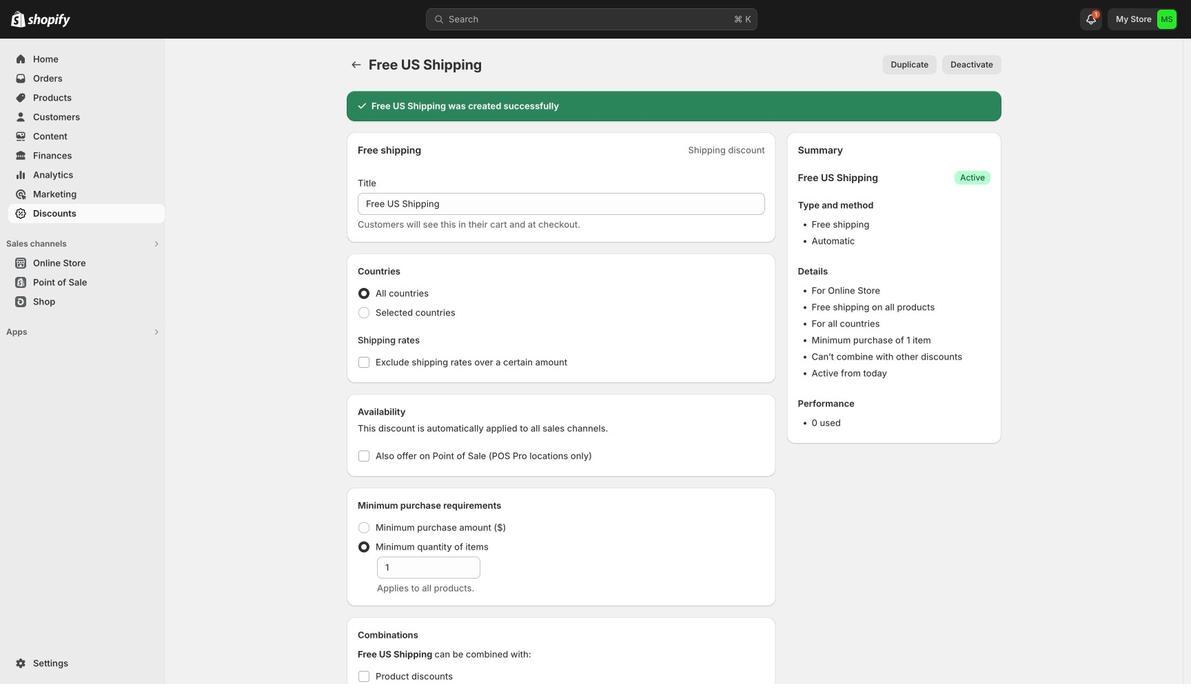Task type: describe. For each thing, give the bounding box(es) containing it.
shopify image
[[11, 11, 26, 27]]



Task type: locate. For each thing, give the bounding box(es) containing it.
shopify image
[[28, 14, 70, 27]]

None text field
[[377, 557, 481, 579]]

None text field
[[358, 193, 765, 215]]

my store image
[[1158, 10, 1177, 29]]



Task type: vqa. For each thing, say whether or not it's contained in the screenshot.
THE MY STORE icon
yes



